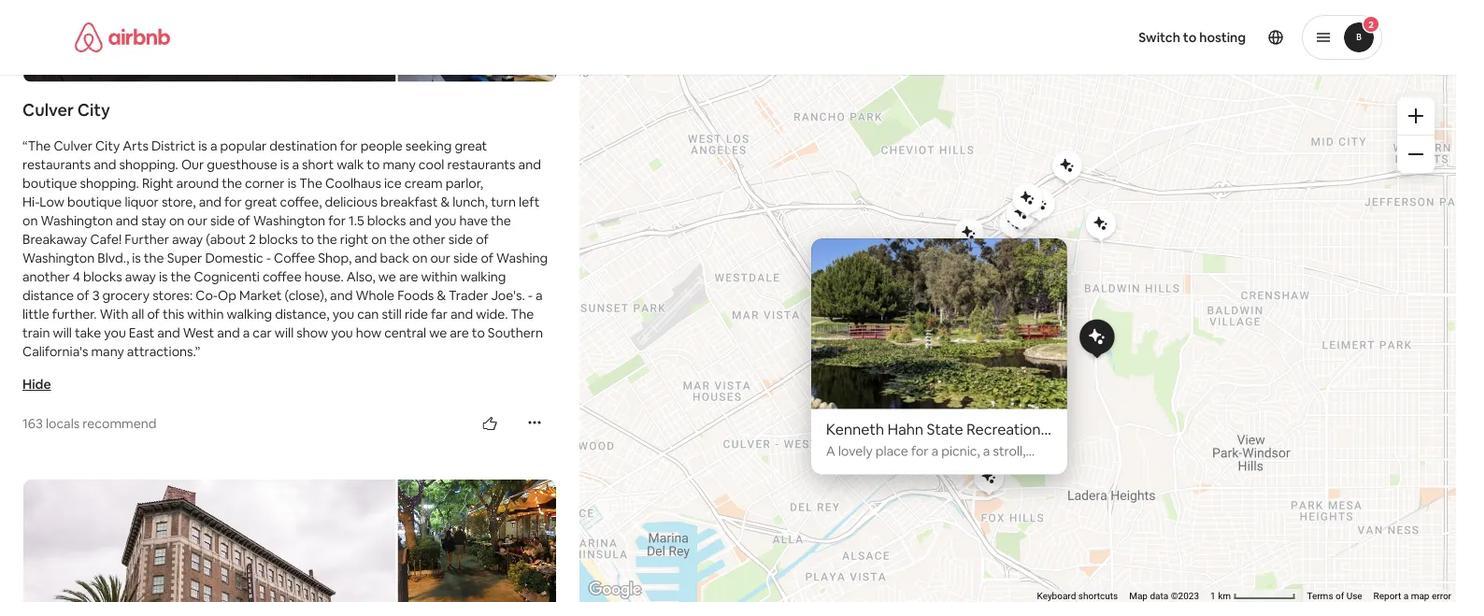 Task type: vqa. For each thing, say whether or not it's contained in the screenshot.
boutique
yes



Task type: describe. For each thing, give the bounding box(es) containing it.
terms
[[1308, 591, 1334, 602]]

1 horizontal spatial walking
[[461, 268, 506, 285]]

1 horizontal spatial many
[[383, 156, 416, 173]]

you down with
[[104, 324, 126, 341]]

arts
[[123, 137, 149, 154]]

2 button
[[1303, 15, 1383, 60]]

whole
[[356, 287, 395, 304]]

0 vertical spatial boutique
[[22, 175, 77, 191]]

domestic
[[205, 249, 263, 266]]

1 horizontal spatial our
[[431, 249, 451, 266]]

you left can
[[333, 306, 355, 322]]

of left 3
[[77, 287, 89, 304]]

terms of use link
[[1308, 591, 1363, 602]]

switch to hosting link
[[1128, 18, 1258, 57]]

zoom in image
[[1409, 108, 1424, 123]]

shortcuts
[[1079, 591, 1119, 602]]

on down other
[[412, 249, 428, 266]]

0 vertical spatial the
[[28, 137, 51, 154]]

0 vertical spatial side
[[210, 212, 235, 229]]

to down people
[[367, 156, 380, 173]]

lunch,
[[453, 193, 488, 210]]

is up stores:
[[159, 268, 168, 285]]

coffee,
[[280, 193, 322, 210]]

west
[[183, 324, 214, 341]]

joe's.
[[491, 287, 525, 304]]

people
[[361, 137, 403, 154]]

is up our
[[199, 137, 207, 154]]

parlor,
[[446, 175, 484, 191]]

delicious
[[325, 193, 378, 210]]

of left use
[[1336, 591, 1345, 602]]

distance
[[22, 287, 74, 304]]

zoom out image
[[1409, 147, 1424, 162]]

0 vertical spatial blocks
[[367, 212, 406, 229]]

southern
[[488, 324, 543, 341]]

map
[[1130, 591, 1148, 602]]

1 vertical spatial the
[[300, 175, 323, 191]]

grocery
[[103, 287, 150, 304]]

the down super
[[171, 268, 191, 285]]

another
[[22, 268, 70, 285]]

short
[[302, 156, 334, 173]]

keyboard
[[1038, 591, 1077, 602]]

little
[[22, 306, 49, 322]]

co-
[[196, 287, 218, 304]]

1 vertical spatial -
[[528, 287, 533, 304]]

0 vertical spatial are
[[399, 268, 418, 285]]

coffee
[[274, 249, 315, 266]]

and down around
[[199, 193, 222, 210]]

on up back
[[372, 231, 387, 248]]

1 vertical spatial blocks
[[259, 231, 298, 248]]

hide
[[22, 376, 51, 393]]

central
[[385, 324, 427, 341]]

km
[[1219, 591, 1232, 602]]

shop,
[[318, 249, 352, 266]]

culver city
[[22, 99, 110, 121]]

switch to hosting
[[1139, 29, 1247, 46]]

google image
[[585, 578, 646, 602]]

and up left
[[519, 156, 541, 173]]

1.5
[[349, 212, 365, 229]]

cool
[[419, 156, 445, 173]]

3
[[92, 287, 100, 304]]

(about
[[206, 231, 246, 248]]

data
[[1151, 591, 1169, 602]]

also,
[[347, 268, 376, 285]]

the up back
[[390, 231, 410, 248]]

on down the store, on the left top
[[169, 212, 185, 229]]

2 vertical spatial the
[[511, 306, 534, 322]]

1 vertical spatial side
[[449, 231, 473, 248]]

california's
[[22, 343, 88, 360]]

destination
[[270, 137, 337, 154]]

2 inside 'dropdown button'
[[1369, 18, 1375, 30]]

and up other
[[409, 212, 432, 229]]

profile element
[[751, 0, 1383, 75]]

1 horizontal spatial away
[[172, 231, 203, 248]]

hosting
[[1200, 29, 1247, 46]]

map region
[[534, 69, 1458, 602]]

1 will from the left
[[53, 324, 72, 341]]

hide button
[[15, 368, 59, 400]]

the up 'shop,'
[[317, 231, 337, 248]]

report a map error
[[1374, 591, 1452, 602]]

and down this
[[157, 324, 180, 341]]

further
[[125, 231, 169, 248]]

district
[[151, 137, 196, 154]]

house.
[[305, 268, 344, 285]]

0 horizontal spatial -
[[266, 249, 271, 266]]

1 restaurants from the left
[[22, 156, 91, 173]]

use
[[1347, 591, 1363, 602]]

a left the map at the bottom
[[1404, 591, 1410, 602]]

1 vertical spatial great
[[245, 193, 277, 210]]

0 vertical spatial for
[[340, 137, 358, 154]]

0 vertical spatial great
[[455, 137, 487, 154]]

©2023
[[1172, 591, 1200, 602]]

guesthouse
[[207, 156, 278, 173]]

0 vertical spatial shopping.
[[119, 156, 178, 173]]

163
[[22, 415, 43, 432]]

cafe!
[[90, 231, 122, 248]]

is down "destination"
[[280, 156, 289, 173]]

switch
[[1139, 29, 1181, 46]]

more options, culver city image
[[527, 415, 542, 430]]

and down house.
[[330, 287, 353, 304]]

right
[[340, 231, 369, 248]]

kenneth hahn state recreation area group
[[812, 238, 1068, 475]]

breakaway
[[22, 231, 87, 248]]

how
[[356, 324, 382, 341]]

2 will from the left
[[275, 324, 294, 341]]

error
[[1433, 591, 1452, 602]]

popular
[[220, 137, 267, 154]]

car
[[253, 324, 272, 341]]

2 vertical spatial side
[[454, 249, 478, 266]]

report
[[1374, 591, 1402, 602]]

map
[[1412, 591, 1430, 602]]

walk
[[337, 156, 364, 173]]



Task type: locate. For each thing, give the bounding box(es) containing it.
boutique up cafe!
[[67, 193, 122, 210]]

are up foods
[[399, 268, 418, 285]]

other
[[413, 231, 446, 248]]

coffee
[[263, 268, 302, 285]]

east
[[129, 324, 155, 341]]

for up (about
[[224, 193, 242, 210]]

our
[[181, 156, 204, 173]]

a left car
[[243, 324, 250, 341]]

0 vertical spatial culver
[[22, 99, 74, 121]]

of left washing
[[481, 249, 494, 266]]

0 vertical spatial our
[[187, 212, 208, 229]]

attractions.
[[127, 343, 195, 360]]

have
[[460, 212, 488, 229]]

a left popular on the top left
[[210, 137, 217, 154]]

0 horizontal spatial walking
[[227, 306, 272, 322]]

further.
[[52, 306, 97, 322]]

ice
[[384, 175, 402, 191]]

mark as helpful, culver city image
[[483, 416, 498, 431]]

corner
[[245, 175, 285, 191]]

with
[[100, 306, 129, 322]]

- right joe's.
[[528, 287, 533, 304]]

2 restaurants from the left
[[447, 156, 516, 173]]

will up california's
[[53, 324, 72, 341]]

on
[[22, 212, 38, 229], [169, 212, 185, 229], [372, 231, 387, 248], [412, 249, 428, 266]]

the down the culver city
[[28, 137, 51, 154]]

restaurants
[[22, 156, 91, 173], [447, 156, 516, 173]]

& up far
[[437, 287, 446, 304]]

1 horizontal spatial great
[[455, 137, 487, 154]]

to right switch
[[1184, 29, 1197, 46]]

left
[[519, 193, 540, 210]]

1 vertical spatial 2
[[249, 231, 256, 248]]

the
[[222, 175, 242, 191], [491, 212, 511, 229], [317, 231, 337, 248], [390, 231, 410, 248], [144, 249, 164, 266], [171, 268, 191, 285]]

blocks up coffee
[[259, 231, 298, 248]]

side down "have"
[[449, 231, 473, 248]]

- up the 'coffee' at the left of the page
[[266, 249, 271, 266]]

2 inside the culver city arts district is a popular destination for people seeking great restaurants and shopping. our guesthouse is a short walk to many cool restaurants and boutique shopping. right around the corner is the coolhaus ice cream parlor, hi-low boutique liquor store, and for great coffee, delicious breakfast & lunch, turn left on washington and stay on our side of washington for 1.5 blocks and you have the breakaway cafe!  further away (about 2 blocks to the right on the other side of washington blvd., is the super domestic - coffee shop, and back on our side of washing another 4 blocks away is the cognicenti coffee house.  also, we are within walking distance of 3 grocery stores: co-op market (close), and whole foods & trader joe's. - a little further.  with all of this within walking distance, you can still ride far and wide. the train will take you east and west and a car will show you how central we are to southern california's many attractions.
[[249, 231, 256, 248]]

washington
[[41, 212, 113, 229], [253, 212, 326, 229], [22, 249, 95, 266]]

far
[[431, 306, 448, 322]]

0 vertical spatial city
[[77, 99, 110, 121]]

1 vertical spatial within
[[187, 306, 224, 322]]

shopping. up right
[[119, 156, 178, 173]]

1
[[1211, 591, 1216, 602]]

1 horizontal spatial the
[[300, 175, 323, 191]]

for
[[340, 137, 358, 154], [224, 193, 242, 210], [328, 212, 346, 229]]

0 vertical spatial 2
[[1369, 18, 1375, 30]]

0 vertical spatial walking
[[461, 268, 506, 285]]

our
[[187, 212, 208, 229], [431, 249, 451, 266]]

the up southern
[[511, 306, 534, 322]]

you left how
[[331, 324, 353, 341]]

is up coffee,
[[288, 175, 297, 191]]

the down short
[[300, 175, 323, 191]]

distance,
[[275, 306, 330, 322]]

keyboard shortcuts
[[1038, 591, 1119, 602]]

culver down the culver city
[[54, 137, 93, 154]]

and right west
[[217, 324, 240, 341]]

many up the ice
[[383, 156, 416, 173]]

(close),
[[285, 287, 327, 304]]

0 horizontal spatial we
[[379, 268, 396, 285]]

side up trader
[[454, 249, 478, 266]]

blocks
[[367, 212, 406, 229], [259, 231, 298, 248], [83, 268, 122, 285]]

are down trader
[[450, 324, 469, 341]]

around
[[176, 175, 219, 191]]

restaurants up low
[[22, 156, 91, 173]]

0 horizontal spatial 2
[[249, 231, 256, 248]]

1 vertical spatial shopping.
[[80, 175, 139, 191]]

low
[[40, 193, 64, 210]]

1 horizontal spatial restaurants
[[447, 156, 516, 173]]

cream
[[405, 175, 443, 191]]

the down 'guesthouse'
[[222, 175, 242, 191]]

0 horizontal spatial will
[[53, 324, 72, 341]]

1 vertical spatial our
[[431, 249, 451, 266]]

0 vertical spatial &
[[441, 193, 450, 210]]

liquor
[[125, 193, 159, 210]]

turn
[[491, 193, 516, 210]]

1 horizontal spatial blocks
[[259, 231, 298, 248]]

of up (about
[[238, 212, 250, 229]]

recommend
[[83, 415, 157, 432]]

to up coffee
[[301, 231, 314, 248]]

great up parlor,
[[455, 137, 487, 154]]

seeking
[[406, 137, 452, 154]]

walking up trader
[[461, 268, 506, 285]]

and down trader
[[451, 306, 473, 322]]

culver up low
[[22, 99, 74, 121]]

1 horizontal spatial within
[[421, 268, 458, 285]]

washington down coffee,
[[253, 212, 326, 229]]

you up other
[[435, 212, 457, 229]]

washington up breakaway
[[41, 212, 113, 229]]

0 vertical spatial -
[[266, 249, 271, 266]]

0 horizontal spatial within
[[187, 306, 224, 322]]

0 horizontal spatial away
[[125, 268, 156, 285]]

1 vertical spatial culver
[[54, 137, 93, 154]]

our down the store, on the left top
[[187, 212, 208, 229]]

1 horizontal spatial will
[[275, 324, 294, 341]]

for left the '1.5' at the top of the page
[[328, 212, 346, 229]]

the down further
[[144, 249, 164, 266]]

ride
[[405, 306, 428, 322]]

to down wide.
[[472, 324, 485, 341]]

4
[[73, 268, 80, 285]]

store,
[[162, 193, 196, 210]]

0 vertical spatial within
[[421, 268, 458, 285]]

1 vertical spatial are
[[450, 324, 469, 341]]

a right joe's.
[[536, 287, 543, 304]]

within down co-
[[187, 306, 224, 322]]

0 horizontal spatial our
[[187, 212, 208, 229]]

0 horizontal spatial blocks
[[83, 268, 122, 285]]

0 horizontal spatial many
[[91, 343, 124, 360]]

1 vertical spatial we
[[429, 324, 447, 341]]

163 locals recommend
[[22, 415, 157, 432]]

1 horizontal spatial we
[[429, 324, 447, 341]]

will
[[53, 324, 72, 341], [275, 324, 294, 341]]

culver inside the culver city arts district is a popular destination for people seeking great restaurants and shopping. our guesthouse is a short walk to many cool restaurants and boutique shopping. right around the corner is the coolhaus ice cream parlor, hi-low boutique liquor store, and for great coffee, delicious breakfast & lunch, turn left on washington and stay on our side of washington for 1.5 blocks and you have the breakaway cafe!  further away (about 2 blocks to the right on the other side of washington blvd., is the super domestic - coffee shop, and back on our side of washing another 4 blocks away is the cognicenti coffee house.  also, we are within walking distance of 3 grocery stores: co-op market (close), and whole foods & trader joe's. - a little further.  with all of this within walking distance, you can still ride far and wide. the train will take you east and west and a car will show you how central we are to southern california's many attractions.
[[54, 137, 93, 154]]

of right all
[[147, 306, 160, 322]]

are
[[399, 268, 418, 285], [450, 324, 469, 341]]

2 vertical spatial blocks
[[83, 268, 122, 285]]

super
[[167, 249, 202, 266]]

cognicenti
[[194, 268, 260, 285]]

we down far
[[429, 324, 447, 341]]

wide.
[[476, 306, 508, 322]]

and up also,
[[355, 249, 377, 266]]

foods
[[398, 287, 434, 304]]

0 horizontal spatial the
[[28, 137, 51, 154]]

blocks down breakfast
[[367, 212, 406, 229]]

0 horizontal spatial great
[[245, 193, 277, 210]]

for up walk
[[340, 137, 358, 154]]

map data ©2023
[[1130, 591, 1200, 602]]

keyboard shortcuts button
[[1038, 590, 1119, 602]]

1 horizontal spatial -
[[528, 287, 533, 304]]

side up (about
[[210, 212, 235, 229]]

will right car
[[275, 324, 294, 341]]

0 vertical spatial away
[[172, 231, 203, 248]]

terms of use
[[1308, 591, 1363, 602]]

op
[[218, 287, 237, 304]]

0 horizontal spatial are
[[399, 268, 418, 285]]

culver city link
[[22, 99, 557, 121]]

show
[[297, 324, 328, 341]]

the culver city arts district is a popular destination for people seeking great restaurants and shopping. our guesthouse is a short walk to many cool restaurants and boutique shopping. right around the corner is the coolhaus ice cream parlor, hi-low boutique liquor store, and for great coffee, delicious breakfast & lunch, turn left on washington and stay on our side of washington for 1.5 blocks and you have the breakaway cafe!  further away (about 2 blocks to the right on the other side of washington blvd., is the super domestic - coffee shop, and back on our side of washing another 4 blocks away is the cognicenti coffee house.  also, we are within walking distance of 3 grocery stores: co-op market (close), and whole foods & trader joe's. - a little further.  with all of this within walking distance, you can still ride far and wide. the train will take you east and west and a car will show you how central we are to southern california's many attractions.
[[22, 137, 548, 360]]

stores:
[[153, 287, 193, 304]]

still
[[382, 306, 402, 322]]

of down "have"
[[476, 231, 489, 248]]

and
[[94, 156, 116, 173], [519, 156, 541, 173], [199, 193, 222, 210], [116, 212, 138, 229], [409, 212, 432, 229], [355, 249, 377, 266], [330, 287, 353, 304], [451, 306, 473, 322], [157, 324, 180, 341], [217, 324, 240, 341]]

1 horizontal spatial 2
[[1369, 18, 1375, 30]]

a
[[210, 137, 217, 154], [292, 156, 299, 173], [536, 287, 543, 304], [243, 324, 250, 341], [1404, 591, 1410, 602]]

1 vertical spatial &
[[437, 287, 446, 304]]

all
[[131, 306, 144, 322]]

many down the take at bottom left
[[91, 343, 124, 360]]

1 vertical spatial many
[[91, 343, 124, 360]]

train
[[22, 324, 50, 341]]

a down "destination"
[[292, 156, 299, 173]]

we down back
[[379, 268, 396, 285]]

and down 'liquor'
[[116, 212, 138, 229]]

many
[[383, 156, 416, 173], [91, 343, 124, 360]]

& left lunch,
[[441, 193, 450, 210]]

0 vertical spatial many
[[383, 156, 416, 173]]

washing
[[497, 249, 548, 266]]

city
[[77, 99, 110, 121], [95, 137, 120, 154]]

shopping. up 'liquor'
[[80, 175, 139, 191]]

-
[[266, 249, 271, 266], [528, 287, 533, 304]]

away up super
[[172, 231, 203, 248]]

side
[[210, 212, 235, 229], [449, 231, 473, 248], [454, 249, 478, 266]]

blocks up 3
[[83, 268, 122, 285]]

walking down market
[[227, 306, 272, 322]]

to inside the profile element
[[1184, 29, 1197, 46]]

1 vertical spatial away
[[125, 268, 156, 285]]

within up foods
[[421, 268, 458, 285]]

on down the 'hi-'
[[22, 212, 38, 229]]

1 vertical spatial walking
[[227, 306, 272, 322]]

1 vertical spatial boutique
[[67, 193, 122, 210]]

restaurants up parlor,
[[447, 156, 516, 173]]

1 vertical spatial for
[[224, 193, 242, 210]]

1 km
[[1211, 591, 1234, 602]]

1 horizontal spatial are
[[450, 324, 469, 341]]

boutique up low
[[22, 175, 77, 191]]

this
[[163, 306, 184, 322]]

1 km button
[[1206, 589, 1302, 602]]

away up grocery
[[125, 268, 156, 285]]

take
[[75, 324, 101, 341]]

0 horizontal spatial restaurants
[[22, 156, 91, 173]]

walking
[[461, 268, 506, 285], [227, 306, 272, 322]]

0 vertical spatial we
[[379, 268, 396, 285]]

2
[[1369, 18, 1375, 30], [249, 231, 256, 248]]

boutique
[[22, 175, 77, 191], [67, 193, 122, 210]]

our down other
[[431, 249, 451, 266]]

the
[[28, 137, 51, 154], [300, 175, 323, 191], [511, 306, 534, 322]]

market
[[239, 287, 282, 304]]

back
[[380, 249, 410, 266]]

city inside the culver city arts district is a popular destination for people seeking great restaurants and shopping. our guesthouse is a short walk to many cool restaurants and boutique shopping. right around the corner is the coolhaus ice cream parlor, hi-low boutique liquor store, and for great coffee, delicious breakfast & lunch, turn left on washington and stay on our side of washington for 1.5 blocks and you have the breakaway cafe!  further away (about 2 blocks to the right on the other side of washington blvd., is the super domestic - coffee shop, and back on our side of washing another 4 blocks away is the cognicenti coffee house.  also, we are within walking distance of 3 grocery stores: co-op market (close), and whole foods & trader joe's. - a little further.  with all of this within walking distance, you can still ride far and wide. the train will take you east and west and a car will show you how central we are to southern california's many attractions.
[[95, 137, 120, 154]]

2 horizontal spatial blocks
[[367, 212, 406, 229]]

2 horizontal spatial the
[[511, 306, 534, 322]]

1 vertical spatial city
[[95, 137, 120, 154]]

report a map error link
[[1374, 591, 1452, 602]]

great down corner
[[245, 193, 277, 210]]

right
[[142, 175, 174, 191]]

and down the culver city
[[94, 156, 116, 173]]

2 vertical spatial for
[[328, 212, 346, 229]]

stay
[[141, 212, 166, 229]]

washington down breakaway
[[22, 249, 95, 266]]

the down "turn"
[[491, 212, 511, 229]]

is down further
[[132, 249, 141, 266]]

locals
[[46, 415, 80, 432]]



